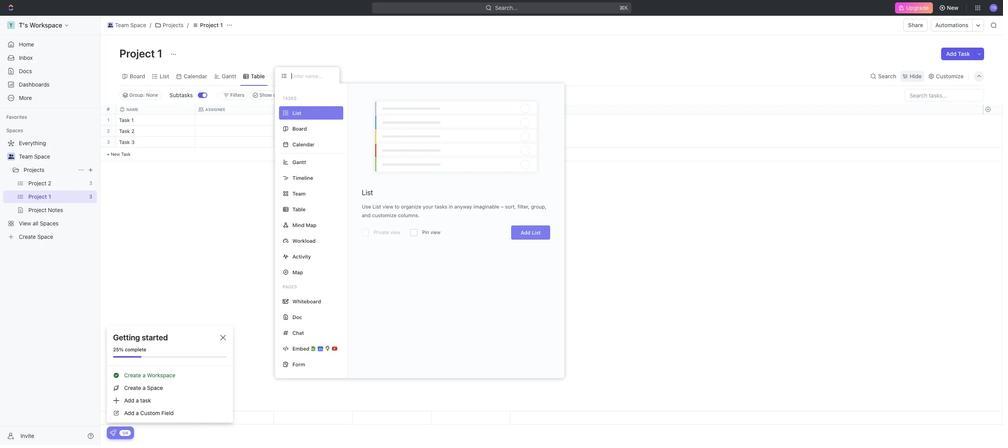 Task type: locate. For each thing, give the bounding box(es) containing it.
add down filter,
[[521, 230, 531, 236]]

2 to do from the top
[[279, 129, 293, 134]]

‎task 1
[[119, 117, 134, 123]]

projects link
[[153, 20, 186, 30], [24, 164, 75, 177]]

task inside add task "button"
[[958, 50, 970, 57]]

0 vertical spatial create
[[124, 372, 141, 379]]

0 vertical spatial projects
[[163, 22, 184, 28]]

tasks
[[435, 204, 447, 210]]

2 set priority image from the top
[[430, 137, 442, 149]]

add a custom field
[[124, 410, 174, 417]]

‎task for ‎task 2
[[119, 128, 130, 134]]

a up create a space
[[143, 372, 146, 379]]

3 to do cell from the top
[[274, 137, 353, 147]]

space inside tree
[[34, 153, 50, 160]]

2 vertical spatial to do cell
[[274, 137, 353, 147]]

subtasks
[[170, 92, 193, 99]]

tree
[[3, 137, 97, 244]]

press space to select this row. row containing task 3
[[116, 137, 510, 149]]

in
[[449, 204, 453, 210]]

1/4
[[122, 431, 128, 436]]

favorites button
[[3, 113, 30, 122]]

task for add task
[[958, 50, 970, 57]]

project inside project 1 link
[[200, 22, 219, 28]]

1 vertical spatial to do
[[279, 129, 293, 134]]

doc
[[292, 314, 302, 321]]

0 horizontal spatial /
[[150, 22, 151, 28]]

1 horizontal spatial board
[[292, 126, 307, 132]]

task for new task
[[121, 152, 131, 157]]

to
[[279, 118, 285, 123], [279, 129, 285, 134], [279, 140, 285, 145], [395, 204, 400, 210]]

1 horizontal spatial gantt
[[292, 159, 306, 165]]

add for add a task
[[124, 398, 134, 404]]

getting started
[[113, 333, 168, 343]]

0 horizontal spatial team space
[[19, 153, 50, 160]]

1 horizontal spatial space
[[130, 22, 146, 28]]

1 set priority image from the top
[[430, 126, 442, 138]]

0 horizontal spatial board
[[130, 73, 145, 79]]

task
[[958, 50, 970, 57], [119, 139, 130, 145], [121, 152, 131, 157]]

0 vertical spatial to do cell
[[274, 115, 353, 125]]

table up show
[[251, 73, 265, 79]]

0 vertical spatial to do
[[279, 118, 293, 123]]

view
[[285, 73, 298, 79]]

0 horizontal spatial projects link
[[24, 164, 75, 177]]

started
[[142, 333, 168, 343]]

gantt link
[[220, 71, 236, 82]]

pin
[[422, 230, 429, 236]]

complete
[[125, 347, 146, 353]]

1 vertical spatial board
[[292, 126, 307, 132]]

1 horizontal spatial 2
[[131, 128, 134, 134]]

3 to do from the top
[[279, 140, 293, 145]]

a up task
[[143, 385, 146, 392]]

1 create from the top
[[124, 372, 141, 379]]

list right 'use'
[[373, 204, 381, 210]]

0 horizontal spatial team space link
[[19, 151, 95, 163]]

list
[[160, 73, 169, 79], [362, 189, 373, 197], [373, 204, 381, 210], [532, 230, 541, 236]]

to for task 3
[[279, 140, 285, 145]]

onboarding checklist button element
[[110, 430, 116, 437]]

0 horizontal spatial space
[[34, 153, 50, 160]]

0 vertical spatial calendar
[[184, 73, 207, 79]]

1 to do from the top
[[279, 118, 293, 123]]

set priority element
[[430, 115, 442, 127], [430, 126, 442, 138], [430, 137, 442, 149]]

‎task for ‎task 1
[[119, 117, 130, 123]]

1 horizontal spatial calendar
[[292, 141, 314, 148]]

do for 1
[[286, 118, 293, 123]]

3 do from the top
[[286, 140, 293, 145]]

view up customize
[[383, 204, 393, 210]]

search
[[878, 73, 896, 79]]

space right user group image
[[130, 22, 146, 28]]

1 vertical spatial team
[[19, 153, 33, 160]]

view button
[[275, 67, 300, 86]]

0 horizontal spatial new
[[111, 152, 120, 157]]

team
[[115, 22, 129, 28], [19, 153, 33, 160], [292, 191, 306, 197]]

1 horizontal spatial team
[[115, 22, 129, 28]]

team space
[[115, 22, 146, 28], [19, 153, 50, 160]]

0 horizontal spatial map
[[292, 269, 303, 276]]

new up automations
[[947, 4, 959, 11]]

table up mind
[[292, 206, 306, 213]]

0 vertical spatial task
[[958, 50, 970, 57]]

map right mind
[[306, 222, 316, 228]]

team space right user group icon
[[19, 153, 50, 160]]

1 horizontal spatial new
[[947, 4, 959, 11]]

1 vertical spatial task
[[119, 139, 130, 145]]

team right user group icon
[[19, 153, 33, 160]]

2 vertical spatial to do
[[279, 140, 293, 145]]

row group
[[101, 115, 116, 162], [116, 115, 510, 162], [983, 115, 1003, 162], [983, 412, 1003, 425]]

row
[[116, 105, 510, 115]]

view right the pin
[[430, 230, 441, 236]]

0 vertical spatial projects link
[[153, 20, 186, 30]]

0 horizontal spatial project
[[119, 47, 155, 60]]

‎task up ‎task 2
[[119, 117, 130, 123]]

1 vertical spatial projects link
[[24, 164, 75, 177]]

board link
[[128, 71, 145, 82]]

task 3
[[119, 139, 135, 145]]

2 create from the top
[[124, 385, 141, 392]]

home
[[19, 41, 34, 48]]

new for new
[[947, 4, 959, 11]]

‎task down ‎task 1
[[119, 128, 130, 134]]

do
[[286, 118, 293, 123], [286, 129, 293, 134], [286, 140, 293, 145]]

3
[[131, 139, 135, 145], [107, 140, 110, 145]]

gantt up "timeline"
[[292, 159, 306, 165]]

add list
[[521, 230, 541, 236]]

board down the tasks
[[292, 126, 307, 132]]

form
[[292, 362, 305, 368]]

workspace
[[147, 372, 175, 379]]

gantt left table link
[[222, 73, 236, 79]]

view right private
[[390, 230, 401, 236]]

add left task
[[124, 398, 134, 404]]

team down "timeline"
[[292, 191, 306, 197]]

1 vertical spatial to do cell
[[274, 126, 353, 136]]

0 horizontal spatial gantt
[[222, 73, 236, 79]]

a left task
[[136, 398, 139, 404]]

view
[[383, 204, 393, 210], [390, 230, 401, 236], [430, 230, 441, 236]]

user group image
[[108, 23, 113, 27]]

/
[[150, 22, 151, 28], [187, 22, 189, 28]]

to for ‎task 1
[[279, 118, 285, 123]]

2 ‎task from the top
[[119, 128, 130, 134]]

0 vertical spatial new
[[947, 4, 959, 11]]

projects
[[163, 22, 184, 28], [24, 167, 44, 173]]

2 for ‎task
[[131, 128, 134, 134]]

1 vertical spatial table
[[292, 206, 306, 213]]

calendar
[[184, 73, 207, 79], [292, 141, 314, 148]]

task inside row group
[[119, 139, 130, 145]]

1 do from the top
[[286, 118, 293, 123]]

2 vertical spatial task
[[121, 152, 131, 157]]

–
[[501, 204, 504, 210]]

0 horizontal spatial projects
[[24, 167, 44, 173]]

1 vertical spatial do
[[286, 129, 293, 134]]

add
[[946, 50, 957, 57], [521, 230, 531, 236], [124, 398, 134, 404], [124, 410, 134, 417]]

2 for 1
[[107, 128, 110, 134]]

project 1
[[200, 22, 223, 28], [119, 47, 165, 60]]

2 / from the left
[[187, 22, 189, 28]]

0 horizontal spatial team
[[19, 153, 33, 160]]

tree inside sidebar navigation
[[3, 137, 97, 244]]

0 vertical spatial project
[[200, 22, 219, 28]]

create up add a task
[[124, 385, 141, 392]]

add up customize
[[946, 50, 957, 57]]

0 vertical spatial ‎task
[[119, 117, 130, 123]]

to for ‎task 2
[[279, 129, 285, 134]]

create up create a space
[[124, 372, 141, 379]]

inbox
[[19, 54, 33, 61]]

team space link
[[105, 20, 148, 30], [19, 151, 95, 163]]

0 vertical spatial do
[[286, 118, 293, 123]]

to do for ‎task 1
[[279, 118, 293, 123]]

task down ‎task 2
[[119, 139, 130, 145]]

1 vertical spatial team space
[[19, 153, 50, 160]]

1 horizontal spatial team space
[[115, 22, 146, 28]]

board
[[130, 73, 145, 79], [292, 126, 307, 132]]

docs
[[19, 68, 32, 74]]

view button
[[275, 71, 300, 82]]

1 to do cell from the top
[[274, 115, 353, 125]]

press space to select this row. row containing 1
[[101, 115, 116, 126]]

3 left task 3
[[107, 140, 110, 145]]

1 vertical spatial project 1
[[119, 47, 165, 60]]

2 inside 1 2 3
[[107, 128, 110, 134]]

2 vertical spatial do
[[286, 140, 293, 145]]

add for add a custom field
[[124, 410, 134, 417]]

add task
[[946, 50, 970, 57]]

new
[[947, 4, 959, 11], [111, 152, 120, 157]]

hide button
[[900, 71, 924, 82]]

map
[[306, 222, 316, 228], [292, 269, 303, 276]]

team space right user group image
[[115, 22, 146, 28]]

organize
[[401, 204, 421, 210]]

task down task 3
[[121, 152, 131, 157]]

row group containing 1 2 3
[[101, 115, 116, 162]]

filter,
[[518, 204, 530, 210]]

team right user group image
[[115, 22, 129, 28]]

1 ‎task from the top
[[119, 117, 130, 123]]

a down add a task
[[136, 410, 139, 417]]

set priority image for 3
[[430, 137, 442, 149]]

map down activity
[[292, 269, 303, 276]]

new down task 3
[[111, 152, 120, 157]]

create a workspace
[[124, 372, 175, 379]]

automations
[[936, 22, 968, 28]]

1 horizontal spatial map
[[306, 222, 316, 228]]

set priority element for 3
[[430, 137, 442, 149]]

grid
[[101, 105, 1003, 425]]

1 vertical spatial space
[[34, 153, 50, 160]]

a
[[143, 372, 146, 379], [143, 385, 146, 392], [136, 398, 139, 404], [136, 410, 139, 417]]

1 vertical spatial project
[[119, 47, 155, 60]]

to do for ‎task 2
[[279, 129, 293, 134]]

1 horizontal spatial team space link
[[105, 20, 148, 30]]

a for space
[[143, 385, 146, 392]]

new inside the new button
[[947, 4, 959, 11]]

2 up task 3
[[131, 128, 134, 134]]

2 left ‎task 2
[[107, 128, 110, 134]]

to do cell
[[274, 115, 353, 125], [274, 126, 353, 136], [274, 137, 353, 147]]

to do cell for task 3
[[274, 137, 353, 147]]

view for pin
[[430, 230, 441, 236]]

customize
[[936, 73, 964, 79]]

2 to do cell from the top
[[274, 126, 353, 136]]

3 down ‎task 2
[[131, 139, 135, 145]]

to do for task 3
[[279, 140, 293, 145]]

1 vertical spatial calendar
[[292, 141, 314, 148]]

1 vertical spatial new
[[111, 152, 120, 157]]

view inside use list view to organize your tasks in anyway imaginable – sort, filter, group, and customize columns.
[[383, 204, 393, 210]]

3 set priority element from the top
[[430, 137, 442, 149]]

0 horizontal spatial 2
[[107, 128, 110, 134]]

1 vertical spatial create
[[124, 385, 141, 392]]

2 vertical spatial space
[[147, 385, 163, 392]]

1 vertical spatial projects
[[24, 167, 44, 173]]

‎task
[[119, 117, 130, 123], [119, 128, 130, 134]]

2 do from the top
[[286, 129, 293, 134]]

1 vertical spatial team space link
[[19, 151, 95, 163]]

1 horizontal spatial projects link
[[153, 20, 186, 30]]

automations button
[[932, 19, 972, 31]]

2 horizontal spatial space
[[147, 385, 163, 392]]

do for 3
[[286, 140, 293, 145]]

0 vertical spatial project 1
[[200, 22, 223, 28]]

1 vertical spatial ‎task
[[119, 128, 130, 134]]

calendar up "timeline"
[[292, 141, 314, 148]]

upgrade link
[[895, 2, 933, 13]]

1 horizontal spatial /
[[187, 22, 189, 28]]

table
[[251, 73, 265, 79], [292, 206, 306, 213]]

space down create a workspace
[[147, 385, 163, 392]]

0 vertical spatial table
[[251, 73, 265, 79]]

use list view to organize your tasks in anyway imaginable – sort, filter, group, and customize columns.
[[362, 204, 546, 219]]

set priority image
[[430, 126, 442, 138], [430, 137, 442, 149]]

add down add a task
[[124, 410, 134, 417]]

calendar link
[[182, 71, 207, 82]]

board left list link
[[130, 73, 145, 79]]

1 set priority element from the top
[[430, 115, 442, 127]]

1
[[220, 22, 223, 28], [157, 47, 163, 60], [131, 117, 134, 123], [107, 117, 109, 123]]

2 set priority element from the top
[[430, 126, 442, 138]]

2 horizontal spatial team
[[292, 191, 306, 197]]

0 vertical spatial team space link
[[105, 20, 148, 30]]

closed
[[273, 92, 288, 98]]

tree containing team space
[[3, 137, 97, 244]]

cell
[[195, 115, 274, 125], [353, 115, 432, 125], [195, 126, 274, 136], [353, 126, 432, 136], [195, 137, 274, 147], [353, 137, 432, 147]]

1 horizontal spatial project
[[200, 22, 219, 28]]

task up customize
[[958, 50, 970, 57]]

to do
[[279, 118, 293, 123], [279, 129, 293, 134], [279, 140, 293, 145]]

projects inside tree
[[24, 167, 44, 173]]

share
[[908, 22, 923, 28]]

set priority image for 2
[[430, 126, 442, 138]]

gantt
[[222, 73, 236, 79], [292, 159, 306, 165]]

search button
[[868, 71, 899, 82]]

‎task 2
[[119, 128, 134, 134]]

press space to select this row. row
[[101, 115, 116, 126], [116, 115, 510, 127], [101, 126, 116, 137], [116, 126, 510, 138], [101, 137, 116, 148], [116, 137, 510, 149], [116, 412, 510, 425]]

project
[[200, 22, 219, 28], [119, 47, 155, 60]]

0 horizontal spatial calendar
[[184, 73, 207, 79]]

add inside add task "button"
[[946, 50, 957, 57]]

space right user group icon
[[34, 153, 50, 160]]

calendar up 'subtasks' button
[[184, 73, 207, 79]]

to do cell for ‎task 1
[[274, 115, 353, 125]]

25%
[[113, 347, 124, 353]]



Task type: vqa. For each thing, say whether or not it's contained in the screenshot.
rightmost y
no



Task type: describe. For each thing, give the bounding box(es) containing it.
0 vertical spatial team
[[115, 22, 129, 28]]

create for create a workspace
[[124, 372, 141, 379]]

0 vertical spatial space
[[130, 22, 146, 28]]

25% complete
[[113, 347, 146, 353]]

show closed
[[259, 92, 288, 98]]

getting
[[113, 333, 140, 343]]

set priority element for 2
[[430, 126, 442, 138]]

team inside tree
[[19, 153, 33, 160]]

team space inside tree
[[19, 153, 50, 160]]

Search tasks... text field
[[905, 89, 984, 101]]

task
[[140, 398, 151, 404]]

press space to select this row. row containing ‎task 1
[[116, 115, 510, 127]]

user group image
[[8, 155, 14, 159]]

a for task
[[136, 398, 139, 404]]

new button
[[936, 2, 963, 14]]

embed
[[292, 346, 309, 352]]

close image
[[220, 335, 226, 341]]

dashboards
[[19, 81, 50, 88]]

subtasks button
[[166, 89, 198, 102]]

⌘k
[[619, 4, 628, 11]]

create a space
[[124, 385, 163, 392]]

private
[[374, 230, 389, 236]]

0 vertical spatial team space
[[115, 22, 146, 28]]

show
[[259, 92, 272, 98]]

add a task
[[124, 398, 151, 404]]

1 horizontal spatial table
[[292, 206, 306, 213]]

press space to select this row. row containing 2
[[101, 126, 116, 137]]

onboarding checklist button image
[[110, 430, 116, 437]]

project 1 link
[[190, 20, 225, 30]]

0 horizontal spatial table
[[251, 73, 265, 79]]

1 / from the left
[[150, 22, 151, 28]]

a for custom
[[136, 410, 139, 417]]

to do cell for ‎task 2
[[274, 126, 353, 136]]

inbox link
[[3, 52, 97, 64]]

0 vertical spatial map
[[306, 222, 316, 228]]

share button
[[903, 19, 928, 32]]

grid containing ‎task 1
[[101, 105, 1003, 425]]

pin view
[[422, 230, 441, 236]]

do for 2
[[286, 129, 293, 134]]

to inside use list view to organize your tasks in anyway imaginable – sort, filter, group, and customize columns.
[[395, 204, 400, 210]]

workload
[[292, 238, 316, 244]]

group,
[[531, 204, 546, 210]]

field
[[161, 410, 174, 417]]

press space to select this row. row containing ‎task 2
[[116, 126, 510, 138]]

customize button
[[926, 71, 966, 82]]

pages
[[283, 285, 297, 290]]

spaces
[[6, 128, 23, 134]]

mind
[[292, 222, 305, 228]]

hide
[[910, 73, 922, 79]]

table link
[[249, 71, 265, 82]]

1 inside project 1 link
[[220, 22, 223, 28]]

use
[[362, 204, 371, 210]]

activity
[[292, 254, 311, 260]]

1 inside 1 2 3
[[107, 117, 109, 123]]

view for private
[[390, 230, 401, 236]]

a for workspace
[[143, 372, 146, 379]]

timeline
[[292, 175, 313, 181]]

anyway
[[454, 204, 472, 210]]

list down group,
[[532, 230, 541, 236]]

0 vertical spatial gantt
[[222, 73, 236, 79]]

Enter name... field
[[290, 73, 333, 80]]

customize
[[372, 212, 397, 219]]

1 vertical spatial gantt
[[292, 159, 306, 165]]

search...
[[495, 4, 518, 11]]

new task
[[111, 152, 131, 157]]

whiteboard
[[292, 299, 321, 305]]

sidebar navigation
[[0, 16, 101, 446]]

set priority element for 1
[[430, 115, 442, 127]]

tasks
[[283, 96, 297, 101]]

projects link inside tree
[[24, 164, 75, 177]]

show closed button
[[250, 91, 292, 100]]

0 horizontal spatial project 1
[[119, 47, 165, 60]]

add task button
[[941, 48, 975, 60]]

2 vertical spatial team
[[292, 191, 306, 197]]

upgrade
[[906, 4, 929, 11]]

1 horizontal spatial projects
[[163, 22, 184, 28]]

favorites
[[6, 114, 27, 120]]

list link
[[158, 71, 169, 82]]

1 horizontal spatial 3
[[131, 139, 135, 145]]

0 vertical spatial board
[[130, 73, 145, 79]]

set priority image
[[430, 115, 442, 127]]

add for add list
[[521, 230, 531, 236]]

columns.
[[398, 212, 420, 219]]

1 vertical spatial map
[[292, 269, 303, 276]]

imaginable
[[474, 204, 499, 210]]

list inside use list view to organize your tasks in anyway imaginable – sort, filter, group, and customize columns.
[[373, 204, 381, 210]]

list up 'use'
[[362, 189, 373, 197]]

docs link
[[3, 65, 97, 78]]

invite
[[20, 433, 34, 440]]

and
[[362, 212, 371, 219]]

list up 'subtasks' button
[[160, 73, 169, 79]]

press space to select this row. row containing 3
[[101, 137, 116, 148]]

your
[[423, 204, 433, 210]]

#
[[107, 106, 110, 112]]

row group containing ‎task 1
[[116, 115, 510, 162]]

chat
[[292, 330, 304, 336]]

add for add task
[[946, 50, 957, 57]]

new for new task
[[111, 152, 120, 157]]

create for create a space
[[124, 385, 141, 392]]

custom
[[140, 410, 160, 417]]

0 horizontal spatial 3
[[107, 140, 110, 145]]

mind map
[[292, 222, 316, 228]]

1 2 3
[[107, 117, 110, 145]]

home link
[[3, 38, 97, 51]]

private view
[[374, 230, 401, 236]]

dashboards link
[[3, 78, 97, 91]]

sort,
[[505, 204, 516, 210]]

1 horizontal spatial project 1
[[200, 22, 223, 28]]



